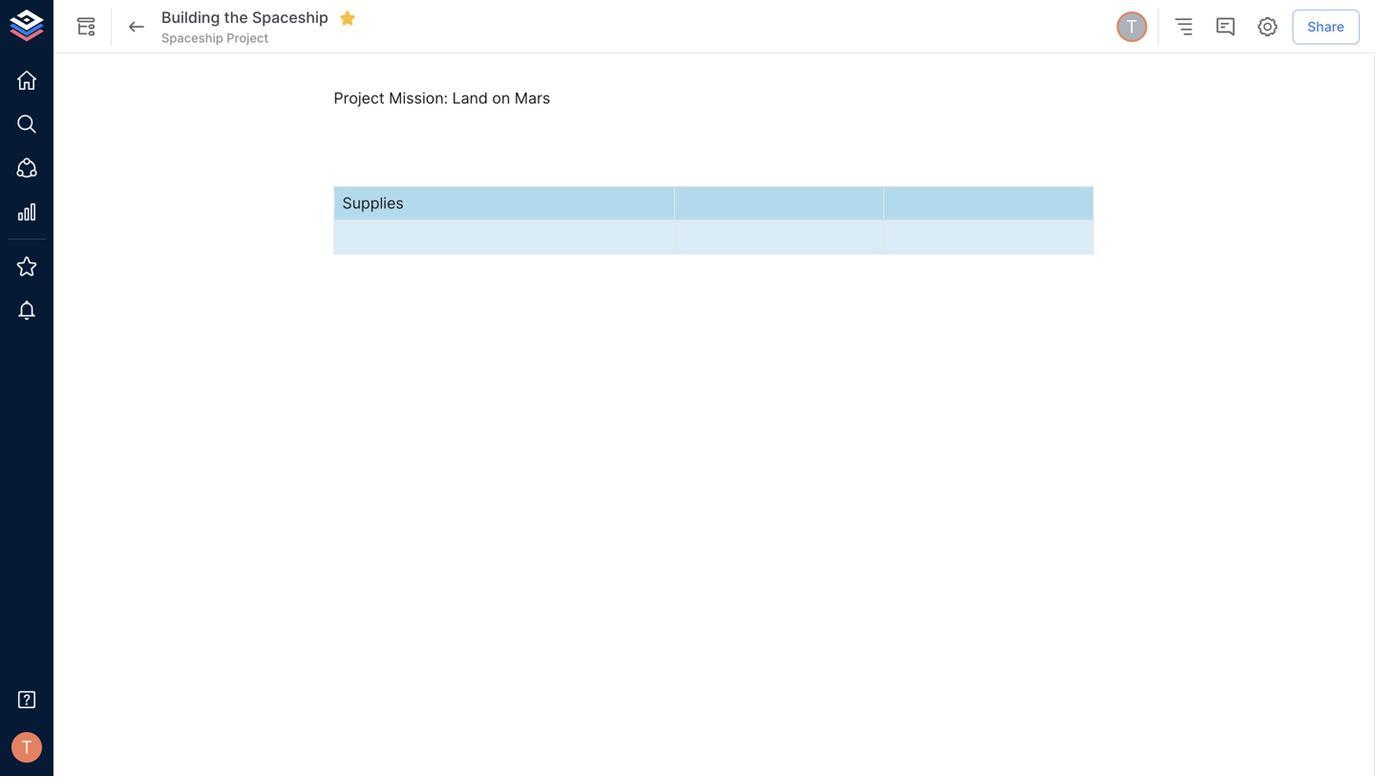 Task type: describe. For each thing, give the bounding box(es) containing it.
1 horizontal spatial project
[[334, 89, 385, 107]]

settings image
[[1256, 15, 1279, 38]]

spaceship project
[[161, 30, 269, 45]]

the
[[224, 8, 248, 27]]

land
[[452, 89, 488, 107]]

project inside spaceship project link
[[227, 30, 269, 45]]

mars
[[515, 89, 551, 107]]

comments image
[[1214, 15, 1237, 38]]



Task type: vqa. For each thing, say whether or not it's contained in the screenshot.
the Building the Spaceship
yes



Task type: locate. For each thing, give the bounding box(es) containing it.
share
[[1308, 18, 1345, 35]]

show wiki image
[[75, 15, 97, 38]]

building the spaceship
[[161, 8, 328, 27]]

0 vertical spatial spaceship
[[252, 8, 328, 27]]

0 horizontal spatial t
[[21, 737, 32, 758]]

1 vertical spatial t button
[[6, 727, 48, 769]]

building
[[161, 8, 220, 27]]

1 vertical spatial spaceship
[[161, 30, 223, 45]]

t button
[[1114, 9, 1150, 45], [6, 727, 48, 769]]

0 vertical spatial t button
[[1114, 9, 1150, 45]]

project left mission:
[[334, 89, 385, 107]]

supplies
[[342, 194, 404, 212]]

spaceship project link
[[161, 30, 269, 47]]

project mission: land on mars
[[334, 89, 551, 107]]

mission:
[[389, 89, 448, 107]]

spaceship right the
[[252, 8, 328, 27]]

go back image
[[125, 15, 148, 38]]

table of contents image
[[1172, 15, 1195, 38]]

spaceship down building
[[161, 30, 223, 45]]

0 vertical spatial project
[[227, 30, 269, 45]]

project
[[227, 30, 269, 45], [334, 89, 385, 107]]

share button
[[1293, 9, 1360, 44]]

0 vertical spatial t
[[1127, 16, 1138, 37]]

remove favorite image
[[339, 9, 356, 27]]

1 horizontal spatial t button
[[1114, 9, 1150, 45]]

t
[[1127, 16, 1138, 37], [21, 737, 32, 758]]

spaceship
[[252, 8, 328, 27], [161, 30, 223, 45]]

1 horizontal spatial t
[[1127, 16, 1138, 37]]

on
[[492, 89, 510, 107]]

project down building the spaceship
[[227, 30, 269, 45]]

0 horizontal spatial project
[[227, 30, 269, 45]]

0 horizontal spatial t button
[[6, 727, 48, 769]]

1 vertical spatial t
[[21, 737, 32, 758]]

1 vertical spatial project
[[334, 89, 385, 107]]

0 horizontal spatial spaceship
[[161, 30, 223, 45]]

1 horizontal spatial spaceship
[[252, 8, 328, 27]]



